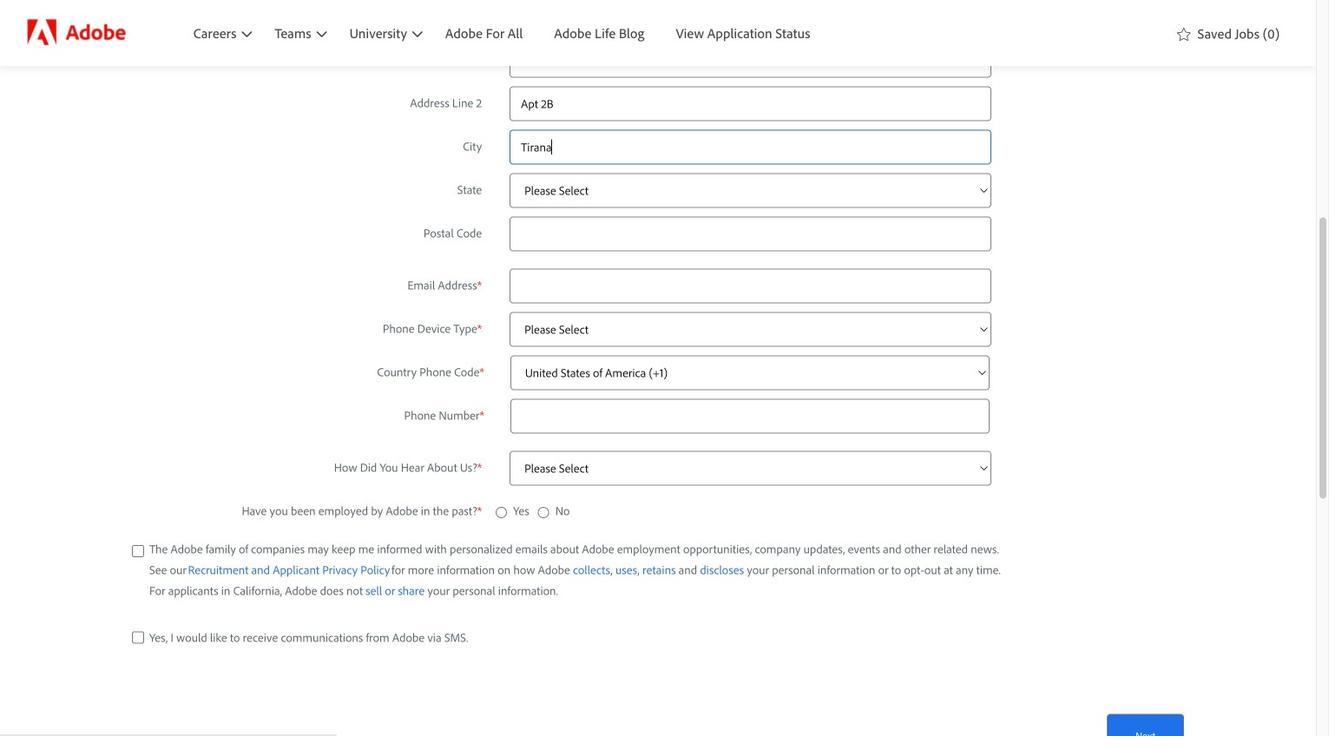 Task type: vqa. For each thing, say whether or not it's contained in the screenshot.
Mother'S Family Name TEXT FIELD
no



Task type: locate. For each thing, give the bounding box(es) containing it.
3 list item from the left
[[660, 0, 826, 66]]

star image
[[1178, 24, 1192, 41]]

None checkbox
[[132, 542, 144, 561], [132, 631, 144, 645], [132, 542, 144, 561], [132, 631, 144, 645]]

None radio
[[496, 504, 507, 521]]

option group
[[132, 495, 1006, 521]]

Last Name text field
[[510, 0, 992, 34]]

list item
[[430, 0, 539, 66], [539, 0, 660, 66], [660, 0, 826, 66]]

list
[[178, 0, 1167, 66]]

company logo image
[[26, 18, 130, 48]]

None radio
[[538, 504, 550, 521]]

Email Address email field
[[510, 269, 992, 303]]

Address Line 2 text field
[[510, 86, 992, 121]]



Task type: describe. For each thing, give the bounding box(es) containing it.
Postal Code text field
[[510, 217, 992, 251]]

Address Line 1 text field
[[510, 43, 992, 78]]

Phone Number text field
[[511, 399, 990, 434]]

City text field
[[510, 130, 992, 164]]

2 list item from the left
[[539, 0, 660, 66]]

1 list item from the left
[[430, 0, 539, 66]]



